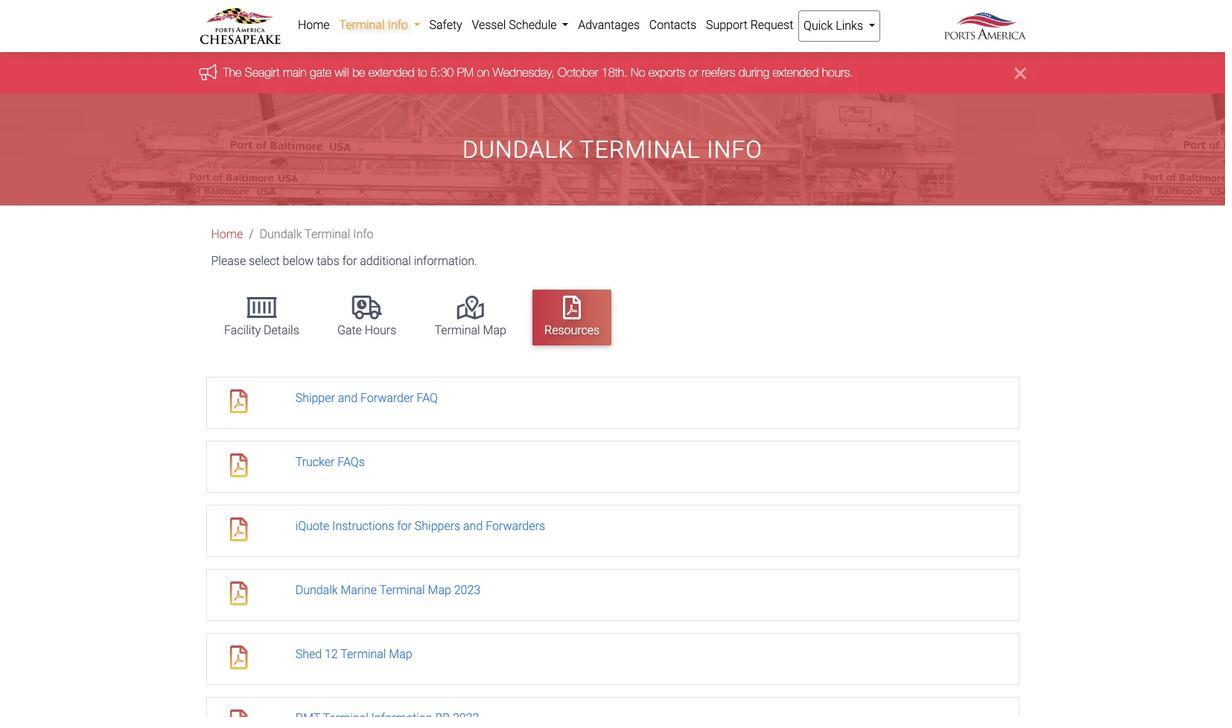 Task type: vqa. For each thing, say whether or not it's contained in the screenshot.
the middle MAP
yes



Task type: describe. For each thing, give the bounding box(es) containing it.
facility
[[224, 323, 261, 337]]

details
[[264, 323, 299, 337]]

map for dundalk marine terminal map 2023
[[428, 583, 451, 597]]

shed 12 terminal map
[[295, 647, 412, 661]]

exports
[[649, 66, 685, 79]]

support request
[[706, 18, 793, 32]]

schedule
[[509, 18, 557, 32]]

information.
[[414, 254, 477, 268]]

additional
[[360, 254, 411, 268]]

will
[[335, 66, 349, 79]]

home for bottom home link
[[211, 227, 243, 242]]

resources link
[[532, 290, 612, 346]]

pm
[[457, 66, 474, 79]]

reefers
[[702, 66, 735, 79]]

vessel
[[472, 18, 506, 32]]

hours
[[365, 323, 396, 337]]

on
[[477, 66, 490, 79]]

2023
[[454, 583, 480, 597]]

1 extended from the left
[[368, 66, 415, 79]]

dundalk marine terminal map 2023
[[295, 583, 480, 597]]

1 vertical spatial dundalk
[[260, 227, 302, 242]]

2 extended from the left
[[773, 66, 819, 79]]

18th.
[[602, 66, 627, 79]]

marine
[[341, 583, 377, 597]]

gate
[[310, 66, 331, 79]]

iquote instructions for shippers and forwarders
[[295, 519, 545, 533]]

1 horizontal spatial info
[[388, 18, 408, 32]]

links
[[836, 19, 863, 33]]

0 vertical spatial for
[[342, 254, 357, 268]]

terminal info link
[[334, 10, 425, 40]]

select
[[249, 254, 280, 268]]

no
[[631, 66, 645, 79]]

faq
[[417, 391, 438, 405]]

home for home link to the top
[[298, 18, 330, 32]]

vessel schedule link
[[467, 10, 573, 40]]

shippers
[[415, 519, 460, 533]]

1 vertical spatial dundalk terminal info
[[260, 227, 373, 242]]

please select below tabs for additional information.
[[211, 254, 477, 268]]

terminal map link
[[423, 290, 518, 346]]

5:30
[[430, 66, 454, 79]]

seagirt
[[245, 66, 280, 79]]

0 vertical spatial map
[[483, 323, 506, 337]]

0 horizontal spatial and
[[338, 391, 357, 405]]

trucker
[[295, 455, 335, 469]]

contacts link
[[644, 10, 701, 40]]

or
[[689, 66, 698, 79]]

quick links
[[804, 19, 866, 33]]

instructions
[[332, 519, 394, 533]]



Task type: locate. For each thing, give the bounding box(es) containing it.
the seagirt main gate will be extended to 5:30 pm on wednesday, october 18th.  no exports or reefers during extended hours. link
[[223, 66, 853, 79]]

be
[[352, 66, 365, 79]]

12
[[325, 647, 338, 661]]

shed 12 terminal map link
[[295, 647, 412, 661]]

0 horizontal spatial for
[[342, 254, 357, 268]]

map
[[483, 323, 506, 337], [428, 583, 451, 597], [389, 647, 412, 661]]

contacts
[[649, 18, 696, 32]]

terminal map
[[435, 323, 506, 337]]

0 vertical spatial info
[[388, 18, 408, 32]]

for
[[342, 254, 357, 268], [397, 519, 412, 533]]

home
[[298, 18, 330, 32], [211, 227, 243, 242]]

advantages
[[578, 18, 640, 32]]

support
[[706, 18, 748, 32]]

1 horizontal spatial dundalk terminal info
[[463, 136, 763, 164]]

support request link
[[701, 10, 798, 40]]

and right "shipper" on the bottom of page
[[338, 391, 357, 405]]

home up 'please'
[[211, 227, 243, 242]]

0 horizontal spatial dundalk terminal info
[[260, 227, 373, 242]]

wednesday,
[[493, 66, 555, 79]]

dundalk
[[463, 136, 574, 164], [260, 227, 302, 242], [295, 583, 338, 597]]

shipper
[[295, 391, 335, 405]]

tab panel containing shipper and forwarder faq
[[206, 377, 1019, 717]]

terminal info
[[339, 18, 411, 32]]

shipper and forwarder faq link
[[295, 391, 438, 405]]

home link up gate
[[293, 10, 334, 40]]

gate hours
[[337, 323, 396, 337]]

0 vertical spatial dundalk terminal info
[[463, 136, 763, 164]]

vessel schedule
[[472, 18, 560, 32]]

2 vertical spatial dundalk
[[295, 583, 338, 597]]

1 vertical spatial for
[[397, 519, 412, 533]]

1 vertical spatial and
[[463, 519, 483, 533]]

iquote
[[295, 519, 329, 533]]

close image
[[1015, 64, 1026, 82]]

during
[[739, 66, 769, 79]]

please
[[211, 254, 246, 268]]

2 vertical spatial map
[[389, 647, 412, 661]]

the
[[223, 66, 242, 79]]

quick links link
[[798, 10, 881, 42]]

tab list containing facility details
[[205, 283, 1026, 353]]

gate
[[337, 323, 362, 337]]

1 horizontal spatial for
[[397, 519, 412, 533]]

for left shippers
[[397, 519, 412, 533]]

0 horizontal spatial info
[[353, 227, 373, 242]]

tabs
[[317, 254, 339, 268]]

facility details link
[[212, 290, 311, 346]]

below
[[283, 254, 314, 268]]

0 horizontal spatial home
[[211, 227, 243, 242]]

october
[[558, 66, 598, 79]]

extended left to
[[368, 66, 415, 79]]

1 vertical spatial info
[[707, 136, 763, 164]]

dundalk inside tab panel
[[295, 583, 338, 597]]

main
[[283, 66, 307, 79]]

iquote instructions for shippers and forwarders link
[[295, 519, 545, 533]]

home link
[[293, 10, 334, 40], [211, 227, 243, 242]]

tab panel
[[206, 377, 1019, 717]]

tab list
[[205, 283, 1026, 353]]

1 vertical spatial map
[[428, 583, 451, 597]]

extended
[[368, 66, 415, 79], [773, 66, 819, 79]]

home link up 'please'
[[211, 227, 243, 242]]

advantages link
[[573, 10, 644, 40]]

map for shed 12 terminal map
[[389, 647, 412, 661]]

facility details
[[224, 323, 299, 337]]

resources
[[544, 323, 600, 337]]

0 vertical spatial dundalk
[[463, 136, 574, 164]]

quick
[[804, 19, 833, 33]]

bullhorn image
[[199, 64, 223, 80]]

the seagirt main gate will be extended to 5:30 pm on wednesday, october 18th.  no exports or reefers during extended hours.
[[223, 66, 853, 79]]

gate hours link
[[325, 290, 408, 346]]

dundalk terminal info
[[463, 136, 763, 164], [260, 227, 373, 242]]

the seagirt main gate will be extended to 5:30 pm on wednesday, october 18th.  no exports or reefers during extended hours. alert
[[0, 52, 1225, 94]]

forwarders
[[486, 519, 545, 533]]

2 horizontal spatial info
[[707, 136, 763, 164]]

home up gate
[[298, 18, 330, 32]]

2 vertical spatial info
[[353, 227, 373, 242]]

1 vertical spatial home
[[211, 227, 243, 242]]

hours.
[[822, 66, 853, 79]]

request
[[750, 18, 793, 32]]

safety
[[429, 18, 462, 32]]

0 vertical spatial and
[[338, 391, 357, 405]]

0 horizontal spatial home link
[[211, 227, 243, 242]]

and
[[338, 391, 357, 405], [463, 519, 483, 533]]

1 horizontal spatial map
[[428, 583, 451, 597]]

for right tabs
[[342, 254, 357, 268]]

forwarder
[[360, 391, 414, 405]]

to
[[418, 66, 427, 79]]

dundalk marine terminal map 2023 link
[[295, 583, 480, 597]]

0 horizontal spatial extended
[[368, 66, 415, 79]]

info
[[388, 18, 408, 32], [707, 136, 763, 164], [353, 227, 373, 242]]

1 horizontal spatial and
[[463, 519, 483, 533]]

trucker faqs
[[295, 455, 365, 469]]

extended right during
[[773, 66, 819, 79]]

0 horizontal spatial map
[[389, 647, 412, 661]]

faqs
[[338, 455, 365, 469]]

0 vertical spatial home
[[298, 18, 330, 32]]

2 horizontal spatial map
[[483, 323, 506, 337]]

1 horizontal spatial home
[[298, 18, 330, 32]]

shipper and forwarder faq
[[295, 391, 438, 405]]

trucker faqs link
[[295, 455, 365, 469]]

terminal
[[339, 18, 385, 32], [580, 136, 700, 164], [305, 227, 350, 242], [435, 323, 480, 337], [379, 583, 425, 597], [341, 647, 386, 661]]

1 horizontal spatial home link
[[293, 10, 334, 40]]

1 horizontal spatial extended
[[773, 66, 819, 79]]

for inside tab panel
[[397, 519, 412, 533]]

shed
[[295, 647, 322, 661]]

and right shippers
[[463, 519, 483, 533]]

0 vertical spatial home link
[[293, 10, 334, 40]]

safety link
[[425, 10, 467, 40]]

1 vertical spatial home link
[[211, 227, 243, 242]]



